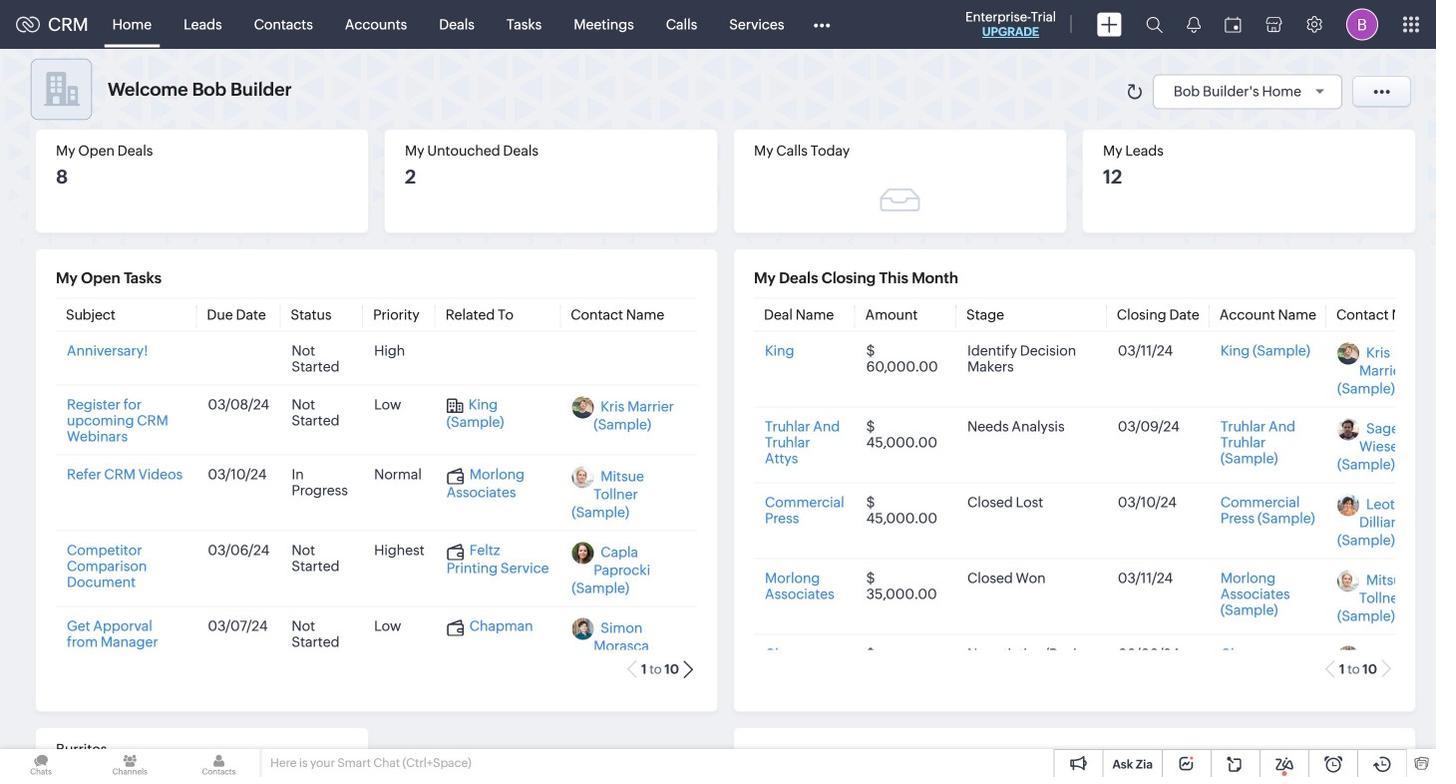 Task type: locate. For each thing, give the bounding box(es) containing it.
profile element
[[1335, 0, 1391, 48]]

search image
[[1147, 16, 1164, 33]]

create menu element
[[1086, 0, 1135, 48]]

channels image
[[89, 749, 171, 777]]

profile image
[[1347, 8, 1379, 40]]

chats image
[[0, 749, 82, 777]]



Task type: describe. For each thing, give the bounding box(es) containing it.
contacts image
[[178, 749, 260, 777]]

calendar image
[[1225, 16, 1242, 32]]

search element
[[1135, 0, 1175, 49]]

create menu image
[[1098, 12, 1123, 36]]

logo image
[[16, 16, 40, 32]]

Other Modules field
[[801, 8, 844, 40]]

signals element
[[1175, 0, 1213, 49]]

signals image
[[1187, 16, 1201, 33]]



Task type: vqa. For each thing, say whether or not it's contained in the screenshot.
SEARCH FOLDER text box
no



